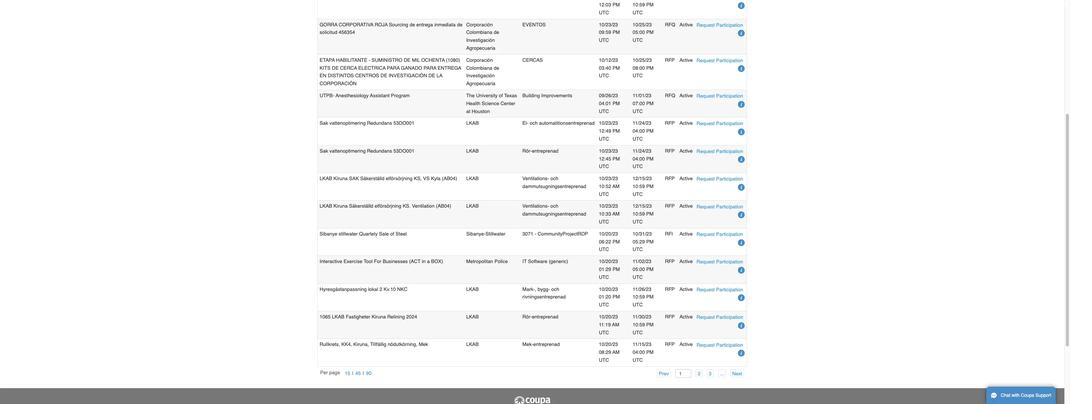 Task type: vqa. For each thing, say whether or not it's contained in the screenshot.
05:00
yes



Task type: describe. For each thing, give the bounding box(es) containing it.
request participation for 10/12/23 03:40 pm utc
[[697, 58, 743, 63]]

11/24/23 for 10/23/23 12:49 pm utc
[[633, 120, 651, 126]]

active for 10/23/23 10:52 am utc
[[679, 176, 693, 181]]

1065 lkab fastigheter kiruna relining 2024
[[320, 314, 417, 320]]

request for 10/20/23 01:29 pm utc
[[697, 259, 715, 265]]

at
[[466, 108, 470, 114]]

agropecuaria for gorra corporativa roja sourcing de entrega inmediata de solicitud 456354
[[466, 45, 495, 51]]

redundans for rör-entreprenad
[[367, 148, 392, 154]]

10/20/23 for 01:29
[[599, 259, 618, 264]]

metropolitan police
[[466, 259, 508, 264]]

active for 10/20/23 11:19 am utc
[[679, 314, 693, 320]]

10/23/23 10:33 am utc
[[599, 203, 620, 225]]

sak vattenoptimering redundans 53do001 for rör-entreprenad
[[320, 148, 414, 154]]

pm inside 10/23/23 09:59 pm utc
[[613, 30, 620, 35]]

building improvements
[[522, 93, 572, 98]]

de down electrica
[[381, 73, 387, 79]]

... button
[[718, 370, 726, 377]]

01:29
[[599, 267, 611, 272]]

sale
[[379, 231, 389, 237]]

vattenoptimering for rör-entreprenad
[[329, 148, 366, 154]]

rivningsentreprenad
[[522, 294, 566, 300]]

11/24/23 04:00 pm utc for 10/23/23 12:49 pm utc
[[633, 120, 654, 142]]

police
[[495, 259, 508, 264]]

53do001 for rör-entreprenad
[[393, 148, 414, 154]]

houston
[[472, 108, 490, 114]]

kiruna,
[[353, 342, 369, 347]]

10/31/23 05:29 pm utc
[[633, 231, 654, 252]]

request for 09/26/23 04:01 pm utc
[[697, 93, 715, 99]]

,
[[535, 286, 536, 292]]

10/23/23 for 10:52
[[599, 176, 618, 181]]

11/01/23 07:00 pm utc
[[633, 93, 654, 114]]

nödutkörning,
[[388, 342, 417, 347]]

participation for 10/20/23 01:20 pm utc
[[716, 287, 743, 292]]

request for 10/20/23 01:20 pm utc
[[697, 287, 715, 292]]

request participation button for 10/23/23 12:45 pm utc
[[697, 147, 743, 155]]

interactive exercise tool for businesses (act in a box)
[[320, 259, 443, 264]]

participation for 10/23/23 10:52 am utc
[[716, 176, 743, 182]]

lkab kiruna säkerställd elförsörjning ks. ventilation (ab04)
[[320, 203, 451, 209]]

3071 - communityprojectrdp
[[522, 231, 588, 237]]

request for 10/23/23 09:59 pm utc
[[697, 22, 715, 28]]

the
[[466, 93, 475, 98]]

request participation button for 10/20/23 01:20 pm utc
[[697, 286, 743, 294]]

ks,
[[414, 176, 422, 181]]

0 vertical spatial säkerställd
[[360, 176, 384, 181]]

11:19
[[599, 322, 611, 328]]

mek
[[419, 342, 428, 347]]

pm inside the 11/30/23 10:59 pm utc
[[646, 322, 654, 328]]

05:00 for 11/02/23
[[633, 267, 645, 272]]

mek-entreprenad
[[522, 342, 560, 347]]

etapa
[[320, 57, 335, 63]]

entrega
[[438, 65, 461, 71]]

1 para from the left
[[387, 65, 400, 71]]

electrica
[[358, 65, 386, 71]]

11/02/23
[[633, 259, 651, 264]]

sak for el- och automatitionsentreprenad
[[320, 120, 328, 126]]

program
[[391, 93, 410, 98]]

request participation for 10/23/23 10:52 am utc
[[697, 176, 743, 182]]

45 button
[[353, 370, 363, 377]]

1065
[[320, 314, 331, 320]]

request participation button for 09/26/23 04:01 pm utc
[[697, 92, 743, 100]]

lkab kiruna sak säkerställd elförsörjning ks, vs kyla (ab04)
[[320, 176, 457, 181]]

am for 08:29
[[612, 350, 620, 355]]

2024
[[406, 314, 417, 320]]

participation for 10/23/23 12:49 pm utc
[[716, 121, 743, 126]]

2 vertical spatial kiruna
[[372, 314, 386, 320]]

10/25/23 for 08:00
[[633, 57, 652, 63]]

centros
[[355, 73, 379, 79]]

10/23/23 10:52 am utc
[[599, 176, 620, 197]]

och for 10/23/23 10:52 am utc
[[551, 176, 558, 181]]

rullkrets, kk4, kiruna, tillfällig nödutkörning, mek
[[320, 342, 428, 347]]

per
[[320, 370, 328, 376]]

pm inside 10/12/23 03:40 pm utc
[[613, 65, 620, 71]]

hyresgästanpassning lokal 2 kv.10 nkc
[[320, 286, 408, 292]]

utc inside 10/23/23 12:49 pm utc
[[599, 136, 609, 142]]

sibanye
[[320, 231, 337, 237]]

12:49
[[599, 128, 611, 134]]

...
[[720, 371, 724, 377]]

participation for 10/23/23 12:45 pm utc
[[716, 148, 743, 154]]

utc up 10/31/23
[[633, 219, 643, 225]]

10/20/23 01:20 pm utc
[[599, 286, 620, 308]]

kyla
[[431, 176, 441, 181]]

support
[[1036, 393, 1051, 398]]

stillwater
[[486, 231, 505, 237]]

entreprenad for 10/20/23 08:29 am utc
[[533, 342, 560, 347]]

10/20/23 for 01:20
[[599, 286, 618, 292]]

utc inside 10/23/23 09:59 pm utc
[[599, 37, 609, 43]]

rör- for 10/20/23
[[522, 314, 532, 320]]

rfp for 10/23/23 12:49 pm utc
[[665, 120, 675, 126]]

navigation containing prev
[[652, 370, 744, 378]]

pm inside 10/25/23 08:00 pm utc
[[646, 65, 654, 71]]

el-
[[522, 120, 528, 126]]

mark-, bygg- och rivningsentreprenad
[[522, 286, 566, 300]]

cerca
[[340, 65, 357, 71]]

sak for rör-entreprenad
[[320, 148, 328, 154]]

11/02/23 05:00 pm utc
[[633, 259, 654, 280]]

0 vertical spatial elförsörjning
[[386, 176, 413, 181]]

pm inside 10/23/23 12:45 pm utc
[[613, 156, 620, 162]]

utc inside 10/20/23 11:19 am utc
[[599, 330, 609, 335]]

navigation containing per page
[[320, 370, 373, 378]]

rfq for 10/25/23 05:00 pm utc
[[665, 22, 675, 27]]

habilitante
[[336, 57, 367, 63]]

software
[[528, 259, 547, 264]]

10/25/23 for 05:00
[[633, 22, 652, 27]]

rfp for 10/12/23 03:40 pm utc
[[665, 57, 675, 63]]

request participation for 10/20/23 08:29 am utc
[[697, 342, 743, 348]]

utc inside "10/20/23 01:29 pm utc"
[[599, 274, 609, 280]]

entrega
[[416, 22, 433, 27]]

utc inside the 11/30/23 10:59 pm utc
[[633, 330, 643, 335]]

utc inside 10/12/23 03:40 pm utc
[[599, 73, 609, 79]]

de left la
[[428, 73, 435, 79]]

pm inside "10/20/23 01:29 pm utc"
[[613, 267, 620, 272]]

utc right 10/23/23 12:45 pm utc
[[633, 164, 643, 169]]

etapa habilitante - suministro de mil ochenta (1080) kits de cerca electrica para ganado para entrega en distintos centros de investigación de la corporación
[[320, 57, 461, 86]]

request participation for 10/23/23 09:59 pm utc
[[697, 22, 743, 28]]

sak
[[349, 176, 359, 181]]

redundans for el- och automatitionsentreprenad
[[367, 120, 392, 126]]

utc inside 10/25/23 05:00 pm utc
[[633, 37, 643, 43]]

1 vertical spatial säkerställd
[[349, 203, 373, 209]]

pm inside the 11/02/23 05:00 pm utc
[[646, 267, 654, 272]]

15 button
[[343, 370, 352, 377]]

request participation button for 10/20/23 08:29 am utc
[[697, 341, 743, 349]]

45
[[355, 371, 361, 376]]

09/26/23 04:01 pm utc
[[599, 93, 620, 114]]

corporación for gorra corporativa roja sourcing de entrega inmediata de solicitud 456354
[[466, 22, 493, 27]]

request for 10/23/23 10:33 am utc
[[697, 204, 715, 209]]

corporación for etapa habilitante - suministro de mil ochenta (1080) kits de cerca electrica para ganado para entrega en distintos centros de investigación de la corporación
[[466, 57, 493, 63]]

investigación for etapa habilitante - suministro de mil ochenta (1080) kits de cerca electrica para ganado para entrega en distintos centros de investigación de la corporación
[[466, 73, 495, 79]]

11/24/23 for 10/23/23 12:45 pm utc
[[633, 148, 651, 154]]

rfp for 10/23/23 10:33 am utc
[[665, 203, 675, 209]]

eventos
[[522, 22, 546, 27]]

request for 10/12/23 03:40 pm utc
[[697, 58, 715, 63]]

10/23/23 for 10:33
[[599, 203, 618, 209]]

active for 10/23/23 12:45 pm utc
[[679, 148, 693, 154]]

10:59 for 10/20/23 01:20 pm utc
[[633, 294, 645, 300]]

12:45
[[599, 156, 611, 162]]

utc inside the 10/23/23 10:33 am utc
[[599, 219, 609, 225]]

request participation for 10/20/23 11:19 am utc
[[697, 314, 743, 320]]

10/23/23 12:45 pm utc
[[599, 148, 620, 169]]

ks.
[[403, 203, 411, 209]]

lkab for 10/20/23 08:29 am utc
[[466, 342, 479, 347]]

lkab for 10/23/23 12:49 pm utc
[[466, 120, 479, 126]]

participation for 10/20/23 08:29 am utc
[[716, 342, 743, 348]]

09/26/23
[[599, 93, 618, 98]]

it
[[522, 259, 527, 264]]

2 para from the left
[[424, 65, 436, 71]]

stillwater
[[339, 231, 358, 237]]

2 button
[[696, 370, 702, 377]]

rfp for 10/20/23 11:19 am utc
[[665, 314, 675, 320]]

pm inside 10/20/23 06:22 pm utc
[[613, 239, 620, 245]]

och for 10/23/23 10:33 am utc
[[551, 203, 558, 209]]

rfi
[[665, 231, 673, 237]]

10/20/23 06:22 pm utc
[[599, 231, 620, 252]]

businesses
[[383, 259, 408, 264]]

11/26/23 10:59 pm utc
[[633, 286, 654, 308]]

2 | from the left
[[363, 371, 364, 376]]

10/23/23 09:59 pm utc
[[599, 22, 620, 43]]

roja
[[375, 22, 388, 27]]

gorra
[[320, 22, 337, 27]]

90 button
[[364, 370, 373, 377]]

10/25/23 05:00 pm utc
[[633, 22, 654, 43]]

rör- for 10/23/23
[[522, 148, 532, 154]]

corporación colombiana de investigación agropecuaria for de
[[466, 22, 499, 51]]

10/25/23 08:00 pm utc
[[633, 57, 654, 79]]

3071
[[522, 231, 533, 237]]

am for 11:19
[[612, 322, 619, 328]]

request for 10/20/23 06:22 pm utc
[[697, 231, 715, 237]]

11/15/23
[[633, 342, 651, 347]]

10:33
[[599, 211, 611, 217]]

nkc
[[397, 286, 408, 292]]

utc inside 10/23/23 12:45 pm utc
[[599, 164, 609, 169]]

request for 10/23/23 12:49 pm utc
[[697, 121, 715, 126]]

mek-
[[522, 342, 533, 347]]

pm inside 10/25/23 05:00 pm utc
[[646, 30, 654, 35]]

chat with coupa support
[[1001, 393, 1051, 398]]

utc inside 10/23/23 10:52 am utc
[[599, 191, 609, 197]]

request participation button for 10/23/23 09:59 pm utc
[[697, 21, 743, 29]]

active for 10/20/23 01:29 pm utc
[[679, 259, 693, 264]]

utc inside 10/20/23 01:20 pm utc
[[599, 302, 609, 308]]

utc inside the "09/26/23 04:01 pm utc"
[[599, 108, 609, 114]]

en
[[320, 73, 326, 79]]

lkab for 10/20/23 01:20 pm utc
[[466, 286, 479, 292]]



Task type: locate. For each thing, give the bounding box(es) containing it.
1 11/24/23 from the top
[[633, 120, 651, 126]]

fastigheter
[[346, 314, 370, 320]]

request participation button
[[697, 21, 743, 29], [697, 56, 743, 64], [697, 92, 743, 100], [697, 120, 743, 128], [697, 147, 743, 155], [697, 175, 743, 183], [697, 203, 743, 211], [697, 230, 743, 238], [697, 258, 743, 266], [697, 286, 743, 294], [697, 313, 743, 321], [697, 341, 743, 349]]

request participation button for 10/20/23 06:22 pm utc
[[697, 230, 743, 238]]

10/23/23 inside 10/23/23 12:49 pm utc
[[599, 120, 618, 126]]

10/23/23 for 12:45
[[599, 148, 618, 154]]

1 vertical spatial rfq
[[665, 93, 675, 98]]

10/23/23 inside 10/23/23 10:52 am utc
[[599, 176, 618, 181]]

am inside 10/23/23 10:52 am utc
[[612, 184, 620, 189]]

2 12/15/23 from the top
[[633, 203, 652, 209]]

active for 10/23/23 10:33 am utc
[[679, 203, 693, 209]]

lkab for 10/23/23 10:52 am utc
[[466, 176, 479, 181]]

1 vertical spatial 12/15/23 10:59 pm utc
[[633, 203, 654, 225]]

la
[[437, 73, 443, 79]]

10/31/23
[[633, 231, 652, 237]]

of right 'sale'
[[390, 231, 394, 237]]

1 vertical spatial agropecuaria
[[466, 81, 495, 86]]

1 vertical spatial vattenoptimering
[[329, 148, 366, 154]]

active for 10/20/23 08:29 am utc
[[679, 342, 693, 347]]

2 ventilations- from the top
[[522, 203, 549, 209]]

12/15/23 for 10/23/23 10:52 am utc
[[633, 176, 652, 181]]

1 vertical spatial (ab04)
[[436, 203, 451, 209]]

utc up the "11/15/23"
[[633, 330, 643, 335]]

navigation
[[320, 370, 373, 378], [652, 370, 744, 378]]

2 right lokal
[[380, 286, 382, 292]]

12 request from the top
[[697, 342, 715, 348]]

4 participation from the top
[[716, 121, 743, 126]]

1 ventilations- from the top
[[522, 176, 549, 181]]

1 horizontal spatial of
[[499, 93, 503, 98]]

el- och automatitionsentreprenad
[[522, 120, 595, 126]]

11/26/23
[[633, 286, 651, 292]]

vattenoptimering up the sak at the top of the page
[[329, 148, 366, 154]]

12/15/23 10:59 pm utc
[[633, 176, 654, 197], [633, 203, 654, 225]]

agropecuaria
[[466, 45, 495, 51], [466, 81, 495, 86]]

sak vattenoptimering redundans 53do001 up the sak at the top of the page
[[320, 148, 414, 154]]

rör-entreprenad down el-
[[522, 148, 558, 154]]

3 participation from the top
[[716, 93, 743, 99]]

5 rfp from the top
[[665, 203, 675, 209]]

7 request participation from the top
[[697, 204, 743, 209]]

rfp for 10/23/23 10:52 am utc
[[665, 176, 675, 181]]

of
[[499, 93, 503, 98], [390, 231, 394, 237]]

1 vertical spatial 53do001
[[393, 148, 414, 154]]

vattenoptimering
[[329, 120, 366, 126], [329, 148, 366, 154]]

1 vertical spatial sak vattenoptimering redundans 53do001
[[320, 148, 414, 154]]

10:59 for 10/23/23 10:33 am utc
[[633, 211, 645, 217]]

1 sak from the top
[[320, 120, 328, 126]]

rfp
[[665, 57, 675, 63], [665, 120, 675, 126], [665, 148, 675, 154], [665, 176, 675, 181], [665, 203, 675, 209], [665, 259, 675, 264], [665, 286, 675, 292], [665, 314, 675, 320], [665, 342, 675, 347]]

1 rfp from the top
[[665, 57, 675, 63]]

utc down 08:29
[[599, 357, 609, 363]]

1 request participation from the top
[[697, 22, 743, 28]]

am right 10:52 on the right top of the page
[[612, 184, 620, 189]]

(ab04) right the kyla
[[442, 176, 457, 181]]

lkab for 10/20/23 11:19 am utc
[[466, 314, 479, 320]]

2 agropecuaria from the top
[[466, 81, 495, 86]]

5 request participation from the top
[[697, 148, 743, 154]]

12/15/23 10:59 pm utc right 10/23/23 10:52 am utc
[[633, 176, 654, 197]]

- inside 'etapa habilitante - suministro de mil ochenta (1080) kits de cerca electrica para ganado para entrega en distintos centros de investigación de la corporación'
[[369, 57, 370, 63]]

0 vertical spatial ventilations- och dammutsugningsentreprenad
[[522, 176, 586, 189]]

11/24/23 right 10/23/23 12:45 pm utc
[[633, 148, 651, 154]]

utc down 03:40
[[599, 73, 609, 79]]

elförsörjning left ks.
[[375, 203, 401, 209]]

am inside 10/20/23 11:19 am utc
[[612, 322, 619, 328]]

colombiana for (1080)
[[466, 65, 492, 71]]

1 vertical spatial 04:00
[[633, 156, 645, 162]]

pm inside 10/31/23 05:29 pm utc
[[646, 239, 654, 245]]

rfq right 10/25/23 05:00 pm utc
[[665, 22, 675, 27]]

09:59
[[599, 30, 611, 35]]

-
[[369, 57, 370, 63], [535, 231, 536, 237]]

1 vertical spatial of
[[390, 231, 394, 237]]

utc down 10:52 on the right top of the page
[[599, 191, 609, 197]]

2 navigation from the left
[[652, 370, 744, 378]]

kiruna for säkerställd
[[334, 203, 348, 209]]

8 participation from the top
[[716, 231, 743, 237]]

sak vattenoptimering redundans 53do001 down utpb- anesthesiology assistant program
[[320, 120, 414, 126]]

2 rfq from the top
[[665, 93, 675, 98]]

1 vertical spatial 2
[[698, 371, 701, 377]]

chat
[[1001, 393, 1010, 398]]

1 vertical spatial 12/15/23
[[633, 203, 652, 209]]

2 12/15/23 10:59 pm utc from the top
[[633, 203, 654, 225]]

10/20/23 up 11:19
[[599, 314, 618, 320]]

04:00 for 10/23/23 12:45 pm utc
[[633, 156, 645, 162]]

am right 11:19
[[612, 322, 619, 328]]

kiruna
[[334, 176, 348, 181], [334, 203, 348, 209], [372, 314, 386, 320]]

1 10:59 from the top
[[633, 184, 645, 189]]

utc down 12:45 on the top
[[599, 164, 609, 169]]

request for 10/23/23 12:45 pm utc
[[697, 148, 715, 154]]

utc inside 11/26/23 10:59 pm utc
[[633, 302, 643, 308]]

coupa
[[1021, 393, 1034, 398]]

corporación colombiana de investigación agropecuaria for (1080)
[[466, 57, 499, 86]]

corporación right (1080)
[[466, 57, 493, 63]]

04:00 down the "11/15/23"
[[633, 350, 645, 355]]

8 rfp from the top
[[665, 314, 675, 320]]

prev
[[659, 371, 669, 377]]

0 vertical spatial 11/24/23 04:00 pm utc
[[633, 120, 654, 142]]

2 05:00 from the top
[[633, 267, 645, 272]]

quartely
[[359, 231, 378, 237]]

0 vertical spatial 12/15/23
[[633, 176, 652, 181]]

10/20/23 for 08:29
[[599, 342, 618, 347]]

vattenoptimering down "anesthesiology"
[[329, 120, 366, 126]]

12/15/23 10:59 pm utc for 10/23/23 10:52 am utc
[[633, 176, 654, 197]]

pm inside 11/15/23 04:00 pm utc
[[646, 350, 654, 355]]

10/25/23 inside 10/25/23 05:00 pm utc
[[633, 22, 652, 27]]

0 vertical spatial kiruna
[[334, 176, 348, 181]]

04:00 for 10/20/23 08:29 am utc
[[633, 350, 645, 355]]

0 horizontal spatial of
[[390, 231, 394, 237]]

och inside mark-, bygg- och rivningsentreprenad
[[551, 286, 559, 292]]

utc down 05:29
[[633, 247, 643, 252]]

utc down 07:00
[[633, 108, 643, 114]]

1 rör-entreprenad from the top
[[522, 148, 558, 154]]

rfq right 11/01/23 07:00 pm utc
[[665, 93, 675, 98]]

05:00 right 10/23/23 09:59 pm utc
[[633, 30, 645, 35]]

7 request from the top
[[697, 204, 715, 209]]

1 request from the top
[[697, 22, 715, 28]]

1 vertical spatial redundans
[[367, 148, 392, 154]]

kiruna left the relining
[[372, 314, 386, 320]]

2 10/20/23 from the top
[[599, 259, 618, 264]]

10/23/23 for 09:59
[[599, 22, 618, 27]]

redundans down assistant
[[367, 120, 392, 126]]

7 active from the top
[[679, 203, 693, 209]]

of inside the university of texas health science center at houston
[[499, 93, 503, 98]]

456354
[[339, 30, 355, 35]]

2 10/23/23 from the top
[[599, 120, 618, 126]]

9 request from the top
[[697, 259, 715, 265]]

8 request participation button from the top
[[697, 230, 743, 238]]

ventilations- for 10/23/23 10:52 am utc
[[522, 176, 549, 181]]

entreprenad for 10/23/23 12:45 pm utc
[[532, 148, 558, 154]]

10/23/23 up 09:59
[[599, 22, 618, 27]]

assistant
[[370, 93, 390, 98]]

texas
[[504, 93, 517, 98]]

0 vertical spatial entreprenad
[[532, 148, 558, 154]]

1 rör- from the top
[[522, 148, 532, 154]]

1 | from the left
[[352, 371, 353, 376]]

in
[[422, 259, 426, 264]]

participation for 10/20/23 06:22 pm utc
[[716, 231, 743, 237]]

11/24/23 down 11/01/23 07:00 pm utc
[[633, 120, 651, 126]]

am right 08:29
[[612, 350, 620, 355]]

request participation for 10/20/23 01:20 pm utc
[[697, 287, 743, 292]]

box)
[[431, 259, 443, 264]]

53do001
[[393, 120, 414, 126], [393, 148, 414, 154]]

utc right 10/23/23 10:52 am utc
[[633, 191, 643, 197]]

2 active from the top
[[679, 57, 693, 63]]

am inside the 10/23/23 10:33 am utc
[[612, 211, 620, 217]]

6 request participation button from the top
[[697, 175, 743, 183]]

dammutsugningsentreprenad for 10:52
[[522, 184, 586, 189]]

1 05:00 from the top
[[633, 30, 645, 35]]

4 request from the top
[[697, 121, 715, 126]]

1 agropecuaria from the top
[[466, 45, 495, 51]]

request for 10/20/23 08:29 am utc
[[697, 342, 715, 348]]

2 left 3
[[698, 371, 701, 377]]

1 vertical spatial 11/24/23
[[633, 148, 651, 154]]

distintos
[[328, 73, 354, 79]]

2 vattenoptimering from the top
[[329, 148, 366, 154]]

next
[[732, 371, 742, 377]]

0 vertical spatial 10/25/23
[[633, 22, 652, 27]]

1 12/15/23 from the top
[[633, 176, 652, 181]]

10/20/23 inside 10/20/23 11:19 am utc
[[599, 314, 618, 320]]

10 request from the top
[[697, 287, 715, 292]]

request participation for 10/20/23 06:22 pm utc
[[697, 231, 743, 237]]

utc inside the 11/02/23 05:00 pm utc
[[633, 274, 643, 280]]

utc down 08:00
[[633, 73, 643, 79]]

para down suministro
[[387, 65, 400, 71]]

request participation for 09/26/23 04:01 pm utc
[[697, 93, 743, 99]]

53do001 for el- och automatitionsentreprenad
[[393, 120, 414, 126]]

6 rfp from the top
[[665, 259, 675, 264]]

pm inside 10/20/23 01:20 pm utc
[[613, 294, 620, 300]]

pm inside the "09/26/23 04:01 pm utc"
[[613, 101, 620, 106]]

kiruna for sak
[[334, 176, 348, 181]]

1 vertical spatial ventilations-
[[522, 203, 549, 209]]

10/20/23 01:29 pm utc
[[599, 259, 620, 280]]

request participation button for 10/20/23 11:19 am utc
[[697, 313, 743, 321]]

7 participation from the top
[[716, 204, 743, 209]]

3 active from the top
[[679, 93, 693, 98]]

0 vertical spatial sak vattenoptimering redundans 53do001
[[320, 120, 414, 126]]

04:00
[[633, 128, 645, 134], [633, 156, 645, 162], [633, 350, 645, 355]]

request participation for 10/23/23 10:33 am utc
[[697, 204, 743, 209]]

07:00
[[633, 101, 645, 106]]

0 vertical spatial redundans
[[367, 120, 392, 126]]

active for 10/20/23 06:22 pm utc
[[679, 231, 693, 237]]

10 active from the top
[[679, 286, 693, 292]]

colombiana
[[466, 30, 492, 35], [466, 65, 492, 71]]

utc down 06:22
[[599, 247, 609, 252]]

0 vertical spatial of
[[499, 93, 503, 98]]

05:00 for 10/25/23
[[633, 30, 645, 35]]

12/15/23 10:59 pm utc for 10/23/23 10:33 am utc
[[633, 203, 654, 225]]

1 10/20/23 from the top
[[599, 231, 618, 237]]

1 horizontal spatial |
[[363, 371, 364, 376]]

per page
[[320, 370, 340, 376]]

kk4,
[[341, 342, 352, 347]]

10:59 for 10/23/23 10:52 am utc
[[633, 184, 645, 189]]

0 vertical spatial vattenoptimering
[[329, 120, 366, 126]]

participation for 10/20/23 01:29 pm utc
[[716, 259, 743, 265]]

de up distintos
[[332, 65, 339, 71]]

2 10/25/23 from the top
[[633, 57, 652, 63]]

0 vertical spatial 12/15/23 10:59 pm utc
[[633, 176, 654, 197]]

1 active from the top
[[679, 22, 693, 27]]

12/15/23 right 10/23/23 10:52 am utc
[[633, 176, 652, 181]]

0 vertical spatial agropecuaria
[[466, 45, 495, 51]]

10/20/23 up the 01:20 on the bottom of the page
[[599, 286, 618, 292]]

| left "45" on the bottom of page
[[352, 371, 353, 376]]

2 inside button
[[698, 371, 701, 377]]

2 04:00 from the top
[[633, 156, 645, 162]]

3 10:59 from the top
[[633, 294, 645, 300]]

de left mil at the top left of the page
[[404, 57, 411, 63]]

90
[[366, 371, 371, 376]]

2 10:59 from the top
[[633, 211, 645, 217]]

53do001 up ks,
[[393, 148, 414, 154]]

10/23/23 for 12:49
[[599, 120, 618, 126]]

1 vertical spatial ventilations- och dammutsugningsentreprenad
[[522, 203, 586, 217]]

utc right 10/23/23 12:49 pm utc
[[633, 136, 643, 142]]

2 rfp from the top
[[665, 120, 675, 126]]

säkerställd right the sak at the top of the page
[[360, 176, 384, 181]]

5 10/20/23 from the top
[[599, 342, 618, 347]]

rör-entreprenad down "rivningsentreprenad"
[[522, 314, 558, 320]]

request participation button for 10/23/23 10:33 am utc
[[697, 203, 743, 211]]

10/20/23 for 11:19
[[599, 314, 618, 320]]

4 10:59 from the top
[[633, 322, 645, 328]]

pm inside 11/01/23 07:00 pm utc
[[646, 101, 654, 106]]

10/23/23 12:49 pm utc
[[599, 120, 620, 142]]

15
[[345, 371, 350, 376]]

request participation button for 10/23/23 10:52 am utc
[[697, 175, 743, 183]]

1 vertical spatial corporación
[[466, 57, 493, 63]]

11 request from the top
[[697, 314, 715, 320]]

10/25/23 right 10/23/23 09:59 pm utc
[[633, 22, 652, 27]]

1 vertical spatial rör-entreprenad
[[522, 314, 558, 320]]

1 vertical spatial investigación
[[466, 73, 495, 79]]

1 11/24/23 04:00 pm utc from the top
[[633, 120, 654, 142]]

utc inside 10/31/23 05:29 pm utc
[[633, 247, 643, 252]]

investigación for gorra corporativa roja sourcing de entrega inmediata de solicitud 456354
[[466, 37, 495, 43]]

ventilations- och dammutsugningsentreprenad
[[522, 176, 586, 189], [522, 203, 586, 217]]

säkerställd up sibanye stillwater quartely sale of steel
[[349, 203, 373, 209]]

10 request participation button from the top
[[697, 286, 743, 294]]

1 vertical spatial corporación colombiana de investigación agropecuaria
[[466, 57, 499, 86]]

1 vertical spatial 11/24/23 04:00 pm utc
[[633, 148, 654, 169]]

am for 10:33
[[612, 211, 620, 217]]

active
[[679, 22, 693, 27], [679, 57, 693, 63], [679, 93, 693, 98], [679, 120, 693, 126], [679, 148, 693, 154], [679, 176, 693, 181], [679, 203, 693, 209], [679, 231, 693, 237], [679, 259, 693, 264], [679, 286, 693, 292], [679, 314, 693, 320], [679, 342, 693, 347]]

3 rfp from the top
[[665, 148, 675, 154]]

utc inside 11/15/23 04:00 pm utc
[[633, 357, 643, 363]]

0 vertical spatial 05:00
[[633, 30, 645, 35]]

08:00
[[633, 65, 645, 71]]

6 request participation from the top
[[697, 176, 743, 182]]

0 vertical spatial 04:00
[[633, 128, 645, 134]]

rfq for 11/01/23 07:00 pm utc
[[665, 93, 675, 98]]

am right the 10:33
[[612, 211, 620, 217]]

05:00 down 11/02/23
[[633, 267, 645, 272]]

0 horizontal spatial -
[[369, 57, 370, 63]]

gorra corporativa roja sourcing de entrega inmediata de solicitud 456354
[[320, 22, 462, 35]]

04:00 right 10/23/23 12:45 pm utc
[[633, 156, 645, 162]]

10/23/23 inside 10/23/23 09:59 pm utc
[[599, 22, 618, 27]]

utc down the 01:20 on the bottom of the page
[[599, 302, 609, 308]]

05:00
[[633, 30, 645, 35], [633, 267, 645, 272]]

0 vertical spatial corporación colombiana de investigación agropecuaria
[[466, 22, 499, 51]]

10:59 down "11/26/23"
[[633, 294, 645, 300]]

0 vertical spatial dammutsugningsentreprenad
[[522, 184, 586, 189]]

3 request from the top
[[697, 93, 715, 99]]

11/30/23 10:59 pm utc
[[633, 314, 654, 335]]

10/23/23 up 12:49
[[599, 120, 618, 126]]

sourcing
[[389, 22, 408, 27]]

1 vertical spatial rör-
[[522, 314, 532, 320]]

1 horizontal spatial -
[[535, 231, 536, 237]]

rullkrets,
[[320, 342, 340, 347]]

3 10/23/23 from the top
[[599, 148, 618, 154]]

7 request participation button from the top
[[697, 203, 743, 211]]

0 vertical spatial 53do001
[[393, 120, 414, 126]]

utc down the 10:33
[[599, 219, 609, 225]]

1 horizontal spatial navigation
[[652, 370, 744, 378]]

rfp for 10/23/23 12:45 pm utc
[[665, 148, 675, 154]]

1 horizontal spatial 2
[[698, 371, 701, 377]]

0 horizontal spatial |
[[352, 371, 353, 376]]

10:59 inside 11/26/23 10:59 pm utc
[[633, 294, 645, 300]]

10/25/23
[[633, 22, 652, 27], [633, 57, 652, 63]]

metropolitan
[[466, 259, 493, 264]]

1 ventilations- och dammutsugningsentreprenad from the top
[[522, 176, 586, 189]]

steel
[[396, 231, 407, 237]]

1 vertical spatial -
[[535, 231, 536, 237]]

corporación colombiana de investigación agropecuaria
[[466, 22, 499, 51], [466, 57, 499, 86]]

10/25/23 up 08:00
[[633, 57, 652, 63]]

9 active from the top
[[679, 259, 693, 264]]

53do001 down program
[[393, 120, 414, 126]]

2 colombiana from the top
[[466, 65, 492, 71]]

kiruna up "stillwater"
[[334, 203, 348, 209]]

2 sak from the top
[[320, 148, 328, 154]]

10:59 for 10/20/23 11:19 am utc
[[633, 322, 645, 328]]

08:29
[[599, 350, 611, 355]]

entreprenad for 10/20/23 11:19 am utc
[[532, 314, 558, 320]]

0 vertical spatial rfq
[[665, 22, 675, 27]]

10/25/23 inside 10/25/23 08:00 pm utc
[[633, 57, 652, 63]]

1 04:00 from the top
[[633, 128, 645, 134]]

2 11/24/23 04:00 pm utc from the top
[[633, 148, 654, 169]]

1 corporación colombiana de investigación agropecuaria from the top
[[466, 22, 499, 51]]

utc down 04:01
[[599, 108, 609, 114]]

9 request participation from the top
[[697, 259, 743, 265]]

0 vertical spatial rör-entreprenad
[[522, 148, 558, 154]]

utc up 11/30/23
[[633, 302, 643, 308]]

6 active from the top
[[679, 176, 693, 181]]

1 53do001 from the top
[[393, 120, 414, 126]]

participation for 10/12/23 03:40 pm utc
[[716, 58, 743, 63]]

0 horizontal spatial navigation
[[320, 370, 373, 378]]

1 vertical spatial kiruna
[[334, 203, 348, 209]]

12 request participation button from the top
[[697, 341, 743, 349]]

10/23/23 up 12:45 on the top
[[599, 148, 618, 154]]

10/23/23 inside the 10/23/23 10:33 am utc
[[599, 203, 618, 209]]

redundans
[[367, 120, 392, 126], [367, 148, 392, 154]]

request participation for 10/20/23 01:29 pm utc
[[697, 259, 743, 265]]

04:00 down 07:00
[[633, 128, 645, 134]]

corporación right inmediata
[[466, 22, 493, 27]]

11/24/23 04:00 pm utc for 10/23/23 12:45 pm utc
[[633, 148, 654, 169]]

9 request participation button from the top
[[697, 258, 743, 266]]

1 vertical spatial sak
[[320, 148, 328, 154]]

request participation button for 10/20/23 01:29 pm utc
[[697, 258, 743, 266]]

utc up 08:00
[[633, 37, 643, 43]]

utpb- anesthesiology assistant program
[[320, 93, 410, 98]]

11/15/23 04:00 pm utc
[[633, 342, 654, 363]]

9 participation from the top
[[716, 259, 743, 265]]

para
[[387, 65, 400, 71], [424, 65, 436, 71]]

10/23/23 up the 10:33
[[599, 203, 618, 209]]

och for 10/23/23 12:49 pm utc
[[530, 120, 538, 126]]

12/15/23 for 10/23/23 10:33 am utc
[[633, 203, 652, 209]]

investigación
[[466, 37, 495, 43], [466, 73, 495, 79]]

0 vertical spatial colombiana
[[466, 30, 492, 35]]

2 rör-entreprenad from the top
[[522, 314, 558, 320]]

2 corporación colombiana de investigación agropecuaria from the top
[[466, 57, 499, 86]]

10/20/23 inside "10/20/23 01:29 pm utc"
[[599, 259, 618, 264]]

2 request participation button from the top
[[697, 56, 743, 64]]

11 active from the top
[[679, 314, 693, 320]]

10/20/23 up 01:29
[[599, 259, 618, 264]]

pm inside 11/26/23 10:59 pm utc
[[646, 294, 654, 300]]

10:59 right 10/23/23 10:52 am utc
[[633, 184, 645, 189]]

3 button
[[707, 370, 713, 377]]

2 request from the top
[[697, 58, 715, 63]]

5 request participation button from the top
[[697, 147, 743, 155]]

of left texas
[[499, 93, 503, 98]]

11/24/23 04:00 pm utc down 11/01/23 07:00 pm utc
[[633, 120, 654, 142]]

1 rfq from the top
[[665, 22, 675, 27]]

coupa supplier portal image
[[513, 396, 551, 404]]

2 vertical spatial 04:00
[[633, 350, 645, 355]]

11/24/23 04:00 pm utc right 10/23/23 12:45 pm utc
[[633, 148, 654, 169]]

0 vertical spatial rör-
[[522, 148, 532, 154]]

request participation button for 10/23/23 12:49 pm utc
[[697, 120, 743, 128]]

10/20/23 inside 10/20/23 06:22 pm utc
[[599, 231, 618, 237]]

10:59 inside the 11/30/23 10:59 pm utc
[[633, 322, 645, 328]]

ventilations- och dammutsugningsentreprenad for 10:52
[[522, 176, 586, 189]]

sak vattenoptimering redundans 53do001 for el- och automatitionsentreprenad
[[320, 120, 414, 126]]

2 53do001 from the top
[[393, 148, 414, 154]]

rör- down el-
[[522, 148, 532, 154]]

| right "45" on the bottom of page
[[363, 371, 364, 376]]

5 10/23/23 from the top
[[599, 203, 618, 209]]

10/20/23 inside the 10/20/23 08:29 am utc
[[599, 342, 618, 347]]

10:52
[[599, 184, 611, 189]]

8 active from the top
[[679, 231, 693, 237]]

sak vattenoptimering redundans 53do001
[[320, 120, 414, 126], [320, 148, 414, 154]]

lokal
[[368, 286, 378, 292]]

6 participation from the top
[[716, 176, 743, 182]]

10/20/23 for 06:22
[[599, 231, 618, 237]]

the university of texas health science center at houston
[[466, 93, 517, 114]]

- up electrica
[[369, 57, 370, 63]]

utc up "11/26/23"
[[633, 274, 643, 280]]

1 10/25/23 from the top
[[633, 22, 652, 27]]

0 horizontal spatial 2
[[380, 286, 382, 292]]

04:01
[[599, 101, 611, 106]]

10/23/23 inside 10/23/23 12:45 pm utc
[[599, 148, 618, 154]]

utc inside 10/25/23 08:00 pm utc
[[633, 73, 643, 79]]

2 dammutsugningsentreprenad from the top
[[522, 211, 586, 217]]

utc inside 10/20/23 06:22 pm utc
[[599, 247, 609, 252]]

request for 10/20/23 11:19 am utc
[[697, 314, 715, 320]]

0 vertical spatial -
[[369, 57, 370, 63]]

rfp for 10/20/23 01:20 pm utc
[[665, 286, 675, 292]]

center
[[501, 101, 515, 106]]

rör-entreprenad
[[522, 148, 558, 154], [522, 314, 558, 320]]

11 request participation from the top
[[697, 314, 743, 320]]

lkab for 10/23/23 12:45 pm utc
[[466, 148, 479, 154]]

next button
[[730, 370, 744, 377]]

3
[[709, 371, 712, 377]]

rör- down "rivningsentreprenad"
[[522, 314, 532, 320]]

10:59 up 10/31/23
[[633, 211, 645, 217]]

corporativa
[[339, 22, 374, 27]]

para down "ochenta"
[[424, 65, 436, 71]]

12/15/23 up 10/31/23
[[633, 203, 652, 209]]

1 vertical spatial 10/25/23
[[633, 57, 652, 63]]

utc down 11:19
[[599, 330, 609, 335]]

12/15/23 10:59 pm utc up 10/31/23
[[633, 203, 654, 225]]

0 horizontal spatial para
[[387, 65, 400, 71]]

elförsörjning left ks,
[[386, 176, 413, 181]]

mark-
[[522, 286, 535, 292]]

0 vertical spatial 2
[[380, 286, 382, 292]]

12 active from the top
[[679, 342, 693, 347]]

utc down 09:59
[[599, 37, 609, 43]]

7 rfp from the top
[[665, 286, 675, 292]]

10/20/23 up 08:29
[[599, 342, 618, 347]]

1 10/23/23 from the top
[[599, 22, 618, 27]]

utc down 01:29
[[599, 274, 609, 280]]

rfp for 10/20/23 08:29 am utc
[[665, 342, 675, 347]]

Jump to page number field
[[675, 370, 691, 378]]

11 request participation button from the top
[[697, 313, 743, 321]]

0 vertical spatial (ab04)
[[442, 176, 457, 181]]

0 vertical spatial ventilations-
[[522, 176, 549, 181]]

1 vertical spatial colombiana
[[466, 65, 492, 71]]

utc inside the 10/20/23 08:29 am utc
[[599, 357, 609, 363]]

utc inside 11/01/23 07:00 pm utc
[[633, 108, 643, 114]]

2 request participation from the top
[[697, 58, 743, 63]]

pm inside 10/23/23 12:49 pm utc
[[613, 128, 620, 134]]

11/01/23
[[633, 93, 651, 98]]

04:00 inside 11/15/23 04:00 pm utc
[[633, 350, 645, 355]]

06:22
[[599, 239, 611, 245]]

participation for 10/20/23 11:19 am utc
[[716, 314, 743, 320]]

(ab04) right ventilation
[[436, 203, 451, 209]]

rör-entreprenad for 10/23/23 12:45 pm utc
[[522, 148, 558, 154]]

1 horizontal spatial para
[[424, 65, 436, 71]]

0 vertical spatial corporación
[[466, 22, 493, 27]]

10/23/23 up 10:52 on the right top of the page
[[599, 176, 618, 181]]

3 10/20/23 from the top
[[599, 286, 618, 292]]

redundans up lkab kiruna sak säkerställd elförsörjning ks, vs kyla (ab04)
[[367, 148, 392, 154]]

1 vertical spatial dammutsugningsentreprenad
[[522, 211, 586, 217]]

0 vertical spatial investigación
[[466, 37, 495, 43]]

dammutsugningsentreprenad
[[522, 184, 586, 189], [522, 211, 586, 217]]

6 request from the top
[[697, 176, 715, 182]]

2 corporación from the top
[[466, 57, 493, 63]]

agropecuaria for etapa habilitante - suministro de mil ochenta (1080) kits de cerca electrica para ganado para entrega en distintos centros de investigación de la corporación
[[466, 81, 495, 86]]

active for 10/12/23 03:40 pm utc
[[679, 57, 693, 63]]

request participation for 10/23/23 12:45 pm utc
[[697, 148, 743, 154]]

2 participation from the top
[[716, 58, 743, 63]]

05:00 inside the 11/02/23 05:00 pm utc
[[633, 267, 645, 272]]

0 vertical spatial 11/24/23
[[633, 120, 651, 126]]

active for 09/26/23 04:01 pm utc
[[679, 93, 693, 98]]

0 vertical spatial sak
[[320, 120, 328, 126]]

1 vertical spatial 05:00
[[633, 267, 645, 272]]

10:59 down 11/30/23
[[633, 322, 645, 328]]

10/20/23 up 06:22
[[599, 231, 618, 237]]

(act
[[409, 259, 421, 264]]

05:00 inside 10/25/23 05:00 pm utc
[[633, 30, 645, 35]]

utc down the "11/15/23"
[[633, 357, 643, 363]]

1 vertical spatial entreprenad
[[532, 314, 558, 320]]

chat with coupa support button
[[986, 387, 1056, 404]]

8 request from the top
[[697, 231, 715, 237]]

kiruna left the sak at the top of the page
[[334, 176, 348, 181]]

- right 3071
[[535, 231, 536, 237]]

participation for 09/26/23 04:01 pm utc
[[716, 93, 743, 99]]

10/23/23
[[599, 22, 618, 27], [599, 120, 618, 126], [599, 148, 618, 154], [599, 176, 618, 181], [599, 203, 618, 209]]

utc down 12:49
[[599, 136, 609, 142]]

vattenoptimering for el- och automatitionsentreprenad
[[329, 120, 366, 126]]

automatitionsentreprenad
[[539, 120, 595, 126]]

1 vertical spatial elförsörjning
[[375, 203, 401, 209]]

request participation for 10/23/23 12:49 pm utc
[[697, 121, 743, 126]]

ventilations-
[[522, 176, 549, 181], [522, 203, 549, 209]]

am inside the 10/20/23 08:29 am utc
[[612, 350, 620, 355]]

10/20/23 inside 10/20/23 01:20 pm utc
[[599, 286, 618, 292]]

2 redundans from the top
[[367, 148, 392, 154]]

2 vertical spatial entreprenad
[[533, 342, 560, 347]]

participation for 10/23/23 10:33 am utc
[[716, 204, 743, 209]]



